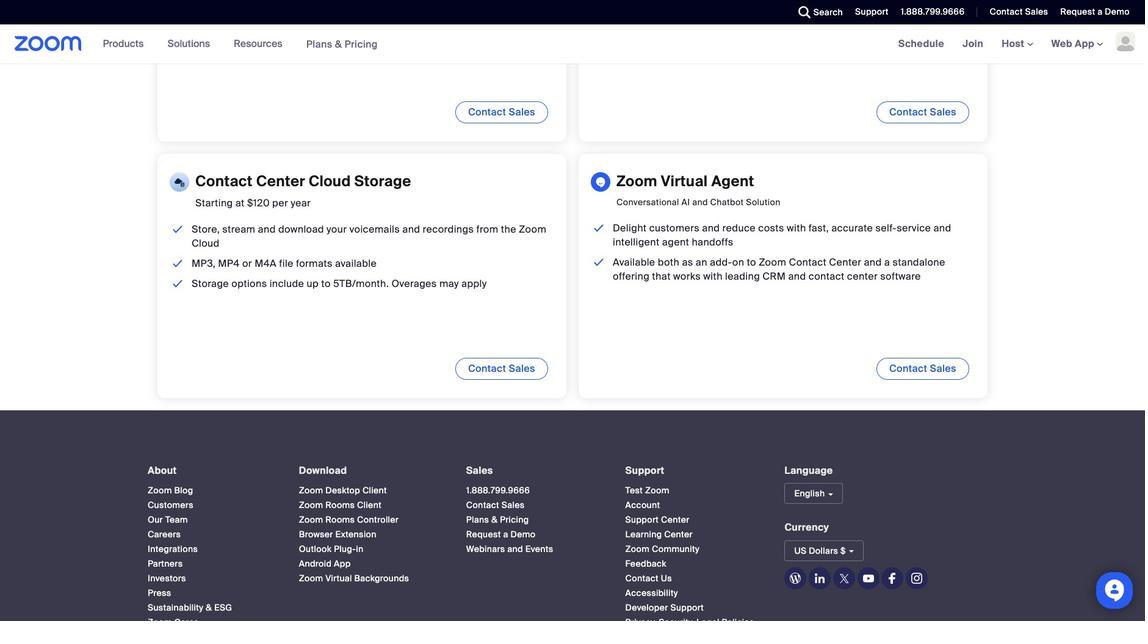 Task type: describe. For each thing, give the bounding box(es) containing it.
center up community
[[665, 529, 693, 540]]

outbound
[[346, 15, 392, 27]]

contact center cloud storage starting at $120 per year
[[195, 172, 411, 209]]

web app button
[[1052, 37, 1104, 50]]

agent
[[712, 172, 755, 190]]

us dollars $ button
[[785, 541, 864, 561]]

feedback
[[626, 558, 667, 569]]

add-
[[710, 256, 733, 269]]

to inside available both as an add-on to zoom contact center and a standalone offering that works with leading crm and contact center software
[[747, 256, 757, 269]]

include
[[270, 277, 304, 290]]

1 call from the left
[[260, 15, 276, 27]]

mp4
[[218, 257, 240, 270]]

partners
[[148, 558, 183, 569]]

starting
[[195, 197, 233, 209]]

mp3, mp4 or m4a file formats available
[[192, 257, 377, 270]]

contact inside contact center cloud storage starting at $120 per year
[[195, 172, 253, 190]]

as
[[682, 256, 694, 269]]

support right search
[[856, 6, 889, 17]]

pricing inside product information navigation
[[345, 38, 378, 50]]

1 vertical spatial available
[[335, 257, 377, 270]]

contact inside test zoom account support center learning center zoom community feedback contact us accessibility developer support
[[626, 573, 659, 584]]

controller
[[357, 514, 399, 525]]

storage options include up to 5tb/month. overages may apply
[[192, 277, 487, 290]]

backgrounds
[[355, 573, 409, 584]]

0 vertical spatial client
[[363, 485, 387, 496]]

per
[[272, 197, 288, 209]]

plans & pricing
[[306, 38, 378, 50]]

zoom desktop client link
[[299, 485, 387, 496]]

language
[[785, 464, 833, 477]]

plug-
[[334, 544, 356, 555]]

ok image for storage
[[170, 256, 185, 270]]

solutions button
[[168, 24, 216, 64]]

partners link
[[148, 558, 183, 569]]

with inside available both as an add-on to zoom contact center and a standalone offering that works with leading crm and contact center software
[[704, 270, 723, 283]]

recordings
[[423, 223, 474, 236]]

schedule
[[899, 37, 945, 50]]

1 vertical spatial client
[[357, 500, 382, 511]]

product information navigation
[[94, 24, 387, 64]]

leading
[[726, 270, 760, 283]]

reduce
[[723, 222, 756, 234]]

select
[[757, 1, 786, 13]]

plans inside product information navigation
[[306, 38, 333, 50]]

demo inside 1.888.799.9666 contact sales plans & pricing request a demo webinars and events
[[511, 529, 536, 540]]

test zoom account support center learning center zoom community feedback contact us accessibility developer support
[[626, 485, 704, 613]]

ai
[[682, 197, 690, 208]]

support down us
[[671, 602, 704, 613]]

products button
[[103, 24, 149, 64]]

pricing inside 1.888.799.9666 contact sales plans & pricing request a demo webinars and events
[[500, 514, 529, 525]]

desktop
[[326, 485, 360, 496]]

standalone
[[893, 256, 946, 269]]

2 horizontal spatial a
[[1098, 6, 1103, 17]]

$120
[[247, 197, 270, 209]]

resources button
[[234, 24, 288, 64]]

join
[[963, 37, 984, 50]]

self-
[[876, 222, 897, 234]]

careers
[[148, 529, 181, 540]]

dollars
[[809, 545, 839, 556]]

zoom inside zoom virtual agent conversational ai and chatbot solution
[[617, 172, 658, 190]]

profile picture image
[[1116, 32, 1136, 51]]

meetings navigation
[[890, 24, 1146, 64]]

1 rates. from the left
[[279, 15, 305, 27]]

cloud inside store, stream and download your voicemails and recordings from the zoom cloud
[[192, 237, 220, 250]]

search
[[814, 7, 843, 18]]

and right voicemails on the top
[[403, 223, 420, 236]]

developer
[[626, 602, 669, 613]]

esg
[[214, 602, 232, 613]]

options
[[232, 277, 267, 290]]

costs
[[759, 222, 785, 234]]

center up learning center link
[[661, 514, 690, 525]]

integrations link
[[148, 544, 198, 555]]

formats
[[296, 257, 333, 270]]

account link
[[626, 500, 660, 511]]

overages
[[392, 277, 437, 290]]

zoom inside store, stream and download your voicemails and recordings from the zoom cloud
[[519, 223, 547, 236]]

sales inside 1.888.799.9666 contact sales plans & pricing request a demo webinars and events
[[502, 500, 525, 511]]

5tb/month.
[[333, 277, 389, 290]]

delight customers and reduce costs with fast, accurate self-service and intelligent agent handoffs
[[613, 222, 952, 248]]

contact
[[809, 270, 845, 283]]

and up handoffs
[[702, 222, 720, 234]]

ok image for store, stream and download your voicemails and recordings from the zoom cloud
[[170, 222, 185, 236]]

incoming inside toll free numbers available in select countries. view list of countries. attractive incoming call rates.
[[661, 15, 705, 27]]

attractive
[[613, 15, 659, 27]]

account
[[626, 500, 660, 511]]

toll free numbers available in select countries. view list of countries. attractive incoming call rates.
[[613, 1, 939, 27]]

handoffs
[[692, 236, 734, 248]]

1.888.799.9666 contact sales plans & pricing request a demo webinars and events
[[466, 485, 554, 555]]

capabilities
[[394, 15, 449, 27]]

1 incoming from the left
[[213, 15, 257, 27]]

with inside delight customers and reduce costs with fast, accurate self-service and intelligent agent handoffs
[[787, 222, 807, 234]]

fast,
[[809, 222, 829, 234]]

main content containing contact center cloud storage
[[0, 0, 1146, 410]]

contact us link
[[626, 573, 672, 584]]

integrations
[[148, 544, 198, 555]]

zoom blog customers our team careers integrations partners investors press sustainability & esg
[[148, 485, 232, 613]]

host button
[[1002, 37, 1034, 50]]

in inside toll free numbers available in select countries. view list of countries. attractive incoming call rates.
[[746, 1, 755, 13]]

support up test zoom link
[[626, 464, 665, 477]]

1.888.799.9666 for 1.888.799.9666 contact sales plans & pricing request a demo webinars and events
[[466, 485, 530, 496]]

low
[[192, 15, 211, 27]]

ok image left delight
[[592, 221, 607, 235]]

of
[[880, 1, 889, 13]]

zoom logo image
[[15, 36, 82, 51]]

center inside available both as an add-on to zoom contact center and a standalone offering that works with leading crm and contact center software
[[830, 256, 862, 269]]

support center link
[[626, 514, 690, 525]]

1.888.799.9666 link
[[466, 485, 530, 496]]

cloud inside contact center cloud storage starting at $120 per year
[[309, 172, 351, 190]]

blog
[[174, 485, 193, 496]]

may
[[440, 277, 459, 290]]

download
[[278, 223, 324, 236]]

our team link
[[148, 514, 188, 525]]

year
[[291, 197, 311, 209]]

our
[[148, 514, 163, 525]]

1 vertical spatial storage
[[192, 277, 229, 290]]

accessibility link
[[626, 588, 678, 599]]

community
[[652, 544, 700, 555]]



Task type: vqa. For each thing, say whether or not it's contained in the screenshot.
'&' to the top
yes



Task type: locate. For each thing, give the bounding box(es) containing it.
1 vertical spatial in
[[356, 544, 364, 555]]

software
[[881, 270, 921, 283]]

1 horizontal spatial with
[[787, 222, 807, 234]]

0 horizontal spatial plans
[[306, 38, 333, 50]]

countries. right of
[[892, 1, 939, 13]]

rates. inside toll free numbers available in select countries. view list of countries. attractive incoming call rates.
[[727, 15, 753, 27]]

1 vertical spatial app
[[334, 558, 351, 569]]

1 horizontal spatial app
[[1075, 37, 1095, 50]]

0 horizontal spatial pricing
[[345, 38, 378, 50]]

0 horizontal spatial virtual
[[326, 573, 352, 584]]

customers link
[[148, 500, 194, 511]]

storage
[[355, 172, 411, 190], [192, 277, 229, 290]]

& down limited
[[335, 38, 342, 50]]

limited
[[308, 15, 343, 27]]

stream
[[222, 223, 256, 236]]

0 vertical spatial request
[[1061, 6, 1096, 17]]

a up web app dropdown button
[[1098, 6, 1103, 17]]

plans down low incoming call rates. limited outbound capabilities in the top of the page
[[306, 38, 333, 50]]

zoom desktop client zoom rooms client zoom rooms controller browser extension outlook plug-in android app zoom virtual backgrounds
[[299, 485, 409, 584]]

rooms down the zoom rooms client link
[[326, 514, 355, 525]]

1 vertical spatial with
[[704, 270, 723, 283]]

ok image
[[170, 222, 185, 236], [170, 277, 185, 291]]

works
[[674, 270, 701, 283]]

in inside zoom desktop client zoom rooms client zoom rooms controller browser extension outlook plug-in android app zoom virtual backgrounds
[[356, 544, 364, 555]]

request up web app dropdown button
[[1061, 6, 1096, 17]]

agent
[[663, 236, 690, 248]]

download
[[299, 464, 347, 477]]

call inside toll free numbers available in select countries. view list of countries. attractive incoming call rates.
[[707, 15, 724, 27]]

contact inside 1.888.799.9666 contact sales plans & pricing request a demo webinars and events
[[466, 500, 500, 511]]

to right on
[[747, 256, 757, 269]]

2 ok image from the top
[[170, 277, 185, 291]]

low incoming call rates. limited outbound capabilities
[[192, 15, 449, 27]]

0 vertical spatial storage
[[355, 172, 411, 190]]

2 incoming from the left
[[661, 15, 705, 27]]

app inside zoom desktop client zoom rooms client zoom rooms controller browser extension outlook plug-in android app zoom virtual backgrounds
[[334, 558, 351, 569]]

zoom rooms client link
[[299, 500, 382, 511]]

ok image for conversational
[[592, 255, 607, 269]]

1 horizontal spatial a
[[885, 256, 891, 269]]

0 vertical spatial available
[[702, 1, 744, 13]]

0 horizontal spatial 1.888.799.9666
[[466, 485, 530, 496]]

0 vertical spatial demo
[[1105, 6, 1130, 17]]

plans inside 1.888.799.9666 contact sales plans & pricing request a demo webinars and events
[[466, 514, 489, 525]]

plans up webinars
[[466, 514, 489, 525]]

and left events
[[508, 544, 523, 555]]

customers
[[650, 222, 700, 234]]

1 horizontal spatial countries.
[[892, 1, 939, 13]]

request inside 1.888.799.9666 contact sales plans & pricing request a demo webinars and events
[[466, 529, 501, 540]]

storage down mp3,
[[192, 277, 229, 290]]

app inside meetings navigation
[[1075, 37, 1095, 50]]

2 rates. from the left
[[727, 15, 753, 27]]

0 horizontal spatial &
[[206, 602, 212, 613]]

contact sales
[[990, 6, 1049, 17], [468, 106, 536, 118], [890, 106, 957, 118], [468, 362, 536, 375], [890, 362, 957, 375]]

english button
[[785, 483, 844, 504]]

storage up voicemails on the top
[[355, 172, 411, 190]]

demo up the profile picture
[[1105, 6, 1130, 17]]

0 horizontal spatial request
[[466, 529, 501, 540]]

virtual inside zoom desktop client zoom rooms client zoom rooms controller browser extension outlook plug-in android app zoom virtual backgrounds
[[326, 573, 352, 584]]

1 horizontal spatial demo
[[1105, 6, 1130, 17]]

available both as an add-on to zoom contact center and a standalone offering that works with leading crm and contact center software
[[613, 256, 946, 283]]

zoom virtual backgrounds link
[[299, 573, 409, 584]]

english
[[795, 488, 825, 499]]

& inside zoom blog customers our team careers integrations partners investors press sustainability & esg
[[206, 602, 212, 613]]

zoom virtual agent conversational ai and chatbot solution
[[617, 172, 781, 208]]

us
[[795, 545, 807, 556]]

0 horizontal spatial demo
[[511, 529, 536, 540]]

0 horizontal spatial a
[[504, 529, 509, 540]]

test
[[626, 485, 643, 496]]

1 vertical spatial virtual
[[326, 573, 352, 584]]

2 countries. from the left
[[892, 1, 939, 13]]

rooms down the desktop
[[326, 500, 355, 511]]

& inside 1.888.799.9666 contact sales plans & pricing request a demo webinars and events
[[492, 514, 498, 525]]

0 vertical spatial &
[[335, 38, 342, 50]]

available up 5tb/month.
[[335, 257, 377, 270]]

0 horizontal spatial available
[[335, 257, 377, 270]]

2 horizontal spatial &
[[492, 514, 498, 525]]

1.888.799.9666 down sales link
[[466, 485, 530, 496]]

0 vertical spatial app
[[1075, 37, 1095, 50]]

a
[[1098, 6, 1103, 17], [885, 256, 891, 269], [504, 529, 509, 540]]

0 horizontal spatial countries.
[[789, 1, 836, 13]]

1 vertical spatial a
[[885, 256, 891, 269]]

browser
[[299, 529, 333, 540]]

1 vertical spatial request
[[466, 529, 501, 540]]

1 vertical spatial demo
[[511, 529, 536, 540]]

host
[[1002, 37, 1028, 50]]

0 horizontal spatial rates.
[[279, 15, 305, 27]]

available
[[702, 1, 744, 13], [335, 257, 377, 270]]

with left the fast,
[[787, 222, 807, 234]]

1 horizontal spatial to
[[747, 256, 757, 269]]

0 horizontal spatial with
[[704, 270, 723, 283]]

a up webinars and events link at the bottom left of the page
[[504, 529, 509, 540]]

and right "crm"
[[789, 270, 806, 283]]

careers link
[[148, 529, 181, 540]]

investors
[[148, 573, 186, 584]]

zoom inside zoom blog customers our team careers integrations partners investors press sustainability & esg
[[148, 485, 172, 496]]

1 vertical spatial 1.888.799.9666
[[466, 485, 530, 496]]

1 vertical spatial cloud
[[192, 237, 220, 250]]

pricing down outbound
[[345, 38, 378, 50]]

a inside 1.888.799.9666 contact sales plans & pricing request a demo webinars and events
[[504, 529, 509, 540]]

0 vertical spatial pricing
[[345, 38, 378, 50]]

ok image for storage options include up to 5tb/month. overages may apply
[[170, 277, 185, 291]]

pricing up webinars and events link at the bottom left of the page
[[500, 514, 529, 525]]

webinars
[[466, 544, 505, 555]]

1 horizontal spatial rates.
[[727, 15, 753, 27]]

and down '$120'
[[258, 223, 276, 236]]

the
[[501, 223, 517, 236]]

from
[[477, 223, 499, 236]]

zoom blog link
[[148, 485, 193, 496]]

countries.
[[789, 1, 836, 13], [892, 1, 939, 13]]

to right up
[[321, 277, 331, 290]]

with
[[787, 222, 807, 234], [704, 270, 723, 283]]

call
[[260, 15, 276, 27], [707, 15, 724, 27]]

in left select
[[746, 1, 755, 13]]

available inside toll free numbers available in select countries. view list of countries. attractive incoming call rates.
[[702, 1, 744, 13]]

schedule link
[[890, 24, 954, 64]]

a up software
[[885, 256, 891, 269]]

1 horizontal spatial available
[[702, 1, 744, 13]]

1 vertical spatial pricing
[[500, 514, 529, 525]]

1 horizontal spatial request
[[1061, 6, 1096, 17]]

banner
[[0, 24, 1146, 64]]

1 horizontal spatial in
[[746, 1, 755, 13]]

or
[[242, 257, 252, 270]]

1.888.799.9666 up 'schedule' at the right top
[[901, 6, 965, 17]]

1 horizontal spatial cloud
[[309, 172, 351, 190]]

virtual inside zoom virtual agent conversational ai and chatbot solution
[[661, 172, 708, 190]]

an
[[696, 256, 708, 269]]

1 vertical spatial rooms
[[326, 514, 355, 525]]

1 rooms from the top
[[326, 500, 355, 511]]

extension
[[336, 529, 377, 540]]

1 horizontal spatial 1.888.799.9666
[[901, 6, 965, 17]]

press
[[148, 588, 171, 599]]

chatbot
[[711, 197, 744, 208]]

virtual down android app link
[[326, 573, 352, 584]]

ok image left available
[[592, 255, 607, 269]]

0 vertical spatial ok image
[[170, 222, 185, 236]]

0 horizontal spatial cloud
[[192, 237, 220, 250]]

0 vertical spatial in
[[746, 1, 755, 13]]

1 ok image from the top
[[170, 222, 185, 236]]

available
[[613, 256, 656, 269]]

0 vertical spatial a
[[1098, 6, 1103, 17]]

learning
[[626, 529, 662, 540]]

1 vertical spatial &
[[492, 514, 498, 525]]

1.888.799.9666
[[901, 6, 965, 17], [466, 485, 530, 496]]

and inside zoom virtual agent conversational ai and chatbot solution
[[693, 197, 708, 208]]

2 vertical spatial a
[[504, 529, 509, 540]]

store, stream and download your voicemails and recordings from the zoom cloud
[[192, 223, 547, 250]]

request up webinars
[[466, 529, 501, 540]]

a inside available both as an add-on to zoom contact center and a standalone offering that works with leading crm and contact center software
[[885, 256, 891, 269]]

and inside 1.888.799.9666 contact sales plans & pricing request a demo webinars and events
[[508, 544, 523, 555]]

0 vertical spatial rooms
[[326, 500, 355, 511]]

and right service
[[934, 222, 952, 234]]

on
[[733, 256, 745, 269]]

1 horizontal spatial &
[[335, 38, 342, 50]]

0 vertical spatial virtual
[[661, 172, 708, 190]]

available right numbers
[[702, 1, 744, 13]]

center up per
[[256, 172, 305, 190]]

& down 1.888.799.9666 link
[[492, 514, 498, 525]]

banner containing products
[[0, 24, 1146, 64]]

contact inside available both as an add-on to zoom contact center and a standalone offering that works with leading crm and contact center software
[[789, 256, 827, 269]]

1 horizontal spatial storage
[[355, 172, 411, 190]]

0 horizontal spatial call
[[260, 15, 276, 27]]

webinars and events link
[[466, 544, 554, 555]]

mp3,
[[192, 257, 216, 270]]

plans
[[306, 38, 333, 50], [466, 514, 489, 525]]

1 horizontal spatial pricing
[[500, 514, 529, 525]]

about
[[148, 464, 177, 477]]

in
[[746, 1, 755, 13], [356, 544, 364, 555]]

cloud
[[309, 172, 351, 190], [192, 237, 220, 250]]

resources
[[234, 37, 283, 50]]

zoom inside available both as an add-on to zoom contact center and a standalone offering that works with leading crm and contact center software
[[759, 256, 787, 269]]

sustainability & esg link
[[148, 602, 232, 613]]

0 horizontal spatial incoming
[[213, 15, 257, 27]]

1 horizontal spatial virtual
[[661, 172, 708, 190]]

2 vertical spatial &
[[206, 602, 212, 613]]

at
[[236, 197, 245, 209]]

zoom
[[617, 172, 658, 190], [519, 223, 547, 236], [759, 256, 787, 269], [148, 485, 172, 496], [299, 485, 323, 496], [646, 485, 670, 496], [299, 500, 323, 511], [299, 514, 323, 525], [626, 544, 650, 555], [299, 573, 323, 584]]

us dollars $
[[795, 545, 846, 556]]

products
[[103, 37, 144, 50]]

center inside contact center cloud storage starting at $120 per year
[[256, 172, 305, 190]]

main content
[[0, 0, 1146, 410]]

accurate
[[832, 222, 873, 234]]

center
[[256, 172, 305, 190], [830, 256, 862, 269], [661, 514, 690, 525], [665, 529, 693, 540]]

ok image left mp3,
[[170, 256, 185, 270]]

0 horizontal spatial in
[[356, 544, 364, 555]]

accessibility
[[626, 588, 678, 599]]

virtual up 'ai'
[[661, 172, 708, 190]]

app right the web
[[1075, 37, 1095, 50]]

0 horizontal spatial to
[[321, 277, 331, 290]]

ok image
[[592, 221, 607, 235], [592, 255, 607, 269], [170, 256, 185, 270]]

demo up webinars and events link at the bottom left of the page
[[511, 529, 536, 540]]

1 horizontal spatial call
[[707, 15, 724, 27]]

demo
[[1105, 6, 1130, 17], [511, 529, 536, 540]]

request a demo
[[1061, 6, 1130, 17]]

that
[[652, 270, 671, 283]]

1.888.799.9666 for 1.888.799.9666
[[901, 6, 965, 17]]

solution
[[746, 197, 781, 208]]

browser extension link
[[299, 529, 377, 540]]

1.888.799.9666 inside 1.888.799.9666 contact sales plans & pricing request a demo webinars and events
[[466, 485, 530, 496]]

to
[[747, 256, 757, 269], [321, 277, 331, 290]]

countries. left view
[[789, 1, 836, 13]]

0 vertical spatial plans
[[306, 38, 333, 50]]

numbers
[[656, 1, 699, 13]]

0 horizontal spatial storage
[[192, 277, 229, 290]]

m4a
[[255, 257, 277, 270]]

0 horizontal spatial app
[[334, 558, 351, 569]]

0 vertical spatial 1.888.799.9666
[[901, 6, 965, 17]]

developer support link
[[626, 602, 704, 613]]

2 rooms from the top
[[326, 514, 355, 525]]

with down add-
[[704, 270, 723, 283]]

solutions
[[168, 37, 210, 50]]

0 vertical spatial to
[[747, 256, 757, 269]]

search button
[[789, 0, 846, 24]]

delight
[[613, 222, 647, 234]]

app down the plug-
[[334, 558, 351, 569]]

join link
[[954, 24, 993, 64]]

and up center
[[864, 256, 882, 269]]

1 countries. from the left
[[789, 1, 836, 13]]

incoming up resources
[[213, 15, 257, 27]]

store,
[[192, 223, 220, 236]]

and right 'ai'
[[693, 197, 708, 208]]

center up center
[[830, 256, 862, 269]]

storage inside contact center cloud storage starting at $120 per year
[[355, 172, 411, 190]]

1 vertical spatial ok image
[[170, 277, 185, 291]]

incoming down numbers
[[661, 15, 705, 27]]

& inside product information navigation
[[335, 38, 342, 50]]

1 horizontal spatial incoming
[[661, 15, 705, 27]]

cloud up year
[[309, 172, 351, 190]]

in down extension
[[356, 544, 364, 555]]

sales
[[1026, 6, 1049, 17], [509, 106, 536, 118], [930, 106, 957, 118], [509, 362, 536, 375], [930, 362, 957, 375], [466, 464, 493, 477], [502, 500, 525, 511]]

& left esg
[[206, 602, 212, 613]]

learning center link
[[626, 529, 693, 540]]

1 vertical spatial plans
[[466, 514, 489, 525]]

1 horizontal spatial plans
[[466, 514, 489, 525]]

support down account link on the bottom right of page
[[626, 514, 659, 525]]

2 call from the left
[[707, 15, 724, 27]]

view list of countries. link
[[839, 1, 939, 13]]

cloud down store,
[[192, 237, 220, 250]]

0 vertical spatial cloud
[[309, 172, 351, 190]]

1 vertical spatial to
[[321, 277, 331, 290]]

0 vertical spatial with
[[787, 222, 807, 234]]



